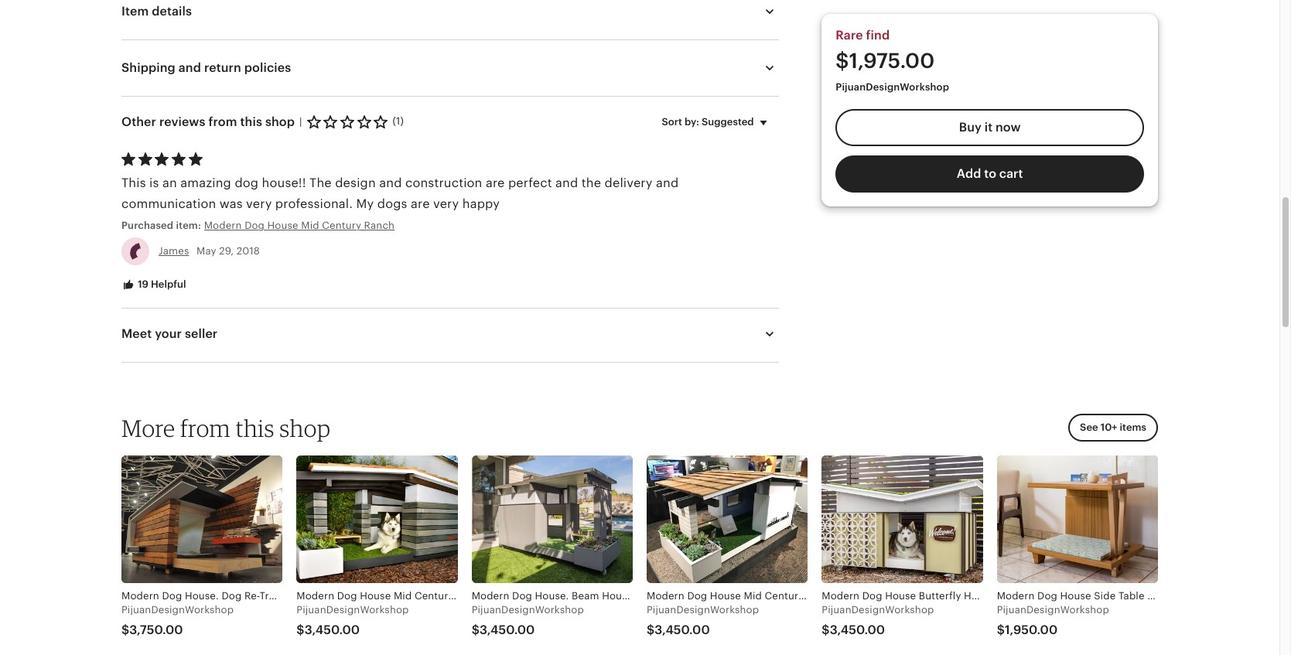 Task type: describe. For each thing, give the bounding box(es) containing it.
0 vertical spatial this
[[240, 115, 262, 128]]

seller
[[185, 327, 218, 340]]

the
[[310, 176, 332, 189]]

pijuandesignworkshop inside modern dog house. beam house-eichler inspired pijuandesignworkshop $ 3,450.00
[[472, 605, 584, 617]]

pijuandesignworkshop inside "modern dog house mid century eichler ranch pijuandesignworkshop $ 3,450.00"
[[647, 605, 759, 617]]

buy it now button
[[836, 109, 1145, 146]]

$1,975.00
[[836, 50, 935, 73]]

modern dog house mid century ranch pijuandesignworkshop $ 3,450.00
[[297, 591, 487, 637]]

purchased
[[122, 220, 174, 231]]

modern dog house mid century eichler ranch pijuandesignworkshop $ 3,450.00
[[647, 591, 874, 637]]

coachella
[[1173, 591, 1222, 602]]

beam
[[572, 591, 600, 602]]

3,450.00 inside modern dog house mid century ranch pijuandesignworkshop $ 3,450.00
[[305, 624, 360, 637]]

items
[[1120, 422, 1147, 433]]

see
[[1081, 422, 1099, 433]]

more from this shop
[[122, 414, 331, 443]]

professional.
[[275, 197, 353, 210]]

your
[[155, 327, 182, 340]]

dog for modern dog house. beam house-eichler inspired pijuandesignworkshop $ 3,450.00
[[512, 591, 533, 602]]

3,450.00 inside modern dog house butterfly house pijuandesignworkshop $ 3,450.00
[[830, 624, 886, 637]]

modern dog house. beam house-eichler inspired pijuandesignworkshop $ 3,450.00
[[472, 591, 713, 637]]

modern dog house. beam house-eichler inspired image
[[472, 456, 633, 584]]

modern for modern dog house. dog re-treat pijuandesignworkshop $ 3,750.00
[[122, 591, 159, 602]]

house!!
[[262, 176, 306, 189]]

modern dog house butterfly house image
[[822, 456, 984, 584]]

more
[[122, 414, 175, 443]]

rare
[[836, 29, 864, 42]]

and right perfect
[[556, 176, 579, 189]]

1 vertical spatial this
[[236, 414, 275, 443]]

house down professional.
[[268, 220, 299, 231]]

$ inside modern dog house side table - the coachella pijuandesignworkshop $ 1,950.00
[[997, 624, 1005, 637]]

rare find $1,975.00
[[836, 29, 935, 73]]

reviews
[[159, 115, 206, 128]]

cart
[[1000, 167, 1024, 180]]

buy it now
[[960, 121, 1021, 134]]

-
[[1148, 591, 1152, 602]]

perfect
[[508, 176, 552, 189]]

house for $
[[360, 591, 391, 602]]

to
[[985, 167, 997, 180]]

house for 3,450.00
[[886, 591, 917, 602]]

3,450.00 inside "modern dog house mid century eichler ranch pijuandesignworkshop $ 3,450.00"
[[655, 624, 710, 637]]

century for $
[[765, 591, 805, 602]]

it
[[985, 121, 993, 134]]

29,
[[219, 245, 234, 257]]

sort by: suggested
[[662, 116, 754, 128]]

pijuandesignworkshop inside modern dog house side table - the coachella pijuandesignworkshop $ 1,950.00
[[997, 605, 1110, 617]]

item details
[[122, 5, 192, 18]]

house-
[[602, 591, 637, 602]]

pijuandesignworkshop link
[[836, 81, 950, 93]]

james link
[[159, 245, 189, 257]]

century for 3,450.00
[[415, 591, 454, 602]]

my
[[356, 197, 374, 210]]

pijuandesignworkshop inside modern dog house. dog re-treat pijuandesignworkshop $ 3,750.00
[[122, 605, 234, 617]]

$ inside modern dog house butterfly house pijuandesignworkshop $ 3,450.00
[[822, 624, 830, 637]]

inspired
[[673, 591, 713, 602]]

modern dog house butterfly house pijuandesignworkshop $ 3,450.00
[[822, 591, 996, 637]]

side
[[1095, 591, 1116, 602]]

treat
[[260, 591, 284, 602]]

dogs
[[378, 197, 408, 210]]

happy
[[463, 197, 500, 210]]

modern for modern dog house. beam house-eichler inspired pijuandesignworkshop $ 3,450.00
[[472, 591, 510, 602]]

james
[[159, 245, 189, 257]]

re-
[[245, 591, 260, 602]]

item details button
[[108, 0, 793, 30]]

see 10+ items
[[1081, 422, 1147, 433]]

ranch inside "modern dog house mid century eichler ranch pijuandesignworkshop $ 3,450.00"
[[844, 591, 874, 602]]

sort
[[662, 116, 683, 128]]

0 horizontal spatial mid
[[301, 220, 319, 231]]

this is an amazing dog house!!   the design and construction are perfect and the delivery and communication was very professional. my dogs are very happy
[[122, 176, 679, 210]]

mid for pijuandesignworkshop
[[744, 591, 762, 602]]

add to cart button
[[836, 155, 1145, 193]]

pijuandesignworkshop inside modern dog house mid century ranch pijuandesignworkshop $ 3,450.00
[[297, 605, 409, 617]]

find
[[867, 29, 890, 42]]

sort by: suggested button
[[651, 106, 785, 139]]

item
[[122, 5, 149, 18]]

2018
[[237, 245, 260, 257]]

by:
[[685, 116, 700, 128]]

house right butterfly at the right bottom
[[965, 591, 996, 602]]

suggested
[[702, 116, 754, 128]]

other reviews from this shop
[[122, 115, 295, 128]]

purchased item: modern dog house mid century ranch
[[122, 220, 395, 231]]

mid for $
[[394, 591, 412, 602]]

modern for modern dog house butterfly house pijuandesignworkshop $ 3,450.00
[[822, 591, 860, 602]]

item:
[[176, 220, 201, 231]]

shipping and return policies button
[[108, 50, 793, 87]]

1 vertical spatial from
[[180, 414, 231, 443]]

1 very from the left
[[246, 197, 272, 210]]

modern dog house mid century ranch link
[[204, 219, 533, 233]]

dog for modern dog house side table - the coachella pijuandesignworkshop $ 1,950.00
[[1038, 591, 1058, 602]]



Task type: locate. For each thing, give the bounding box(es) containing it.
see 10+ items link
[[1069, 414, 1159, 442]]

modern for modern dog house mid century eichler ranch pijuandesignworkshop $ 3,450.00
[[647, 591, 685, 602]]

add
[[957, 167, 982, 180]]

the inside modern dog house side table - the coachella pijuandesignworkshop $ 1,950.00
[[1154, 591, 1170, 602]]

the inside this is an amazing dog house!!   the design and construction are perfect and the delivery and communication was very professional. my dogs are very happy
[[582, 176, 602, 189]]

pijuandesignworkshop
[[836, 81, 950, 93], [122, 605, 234, 617], [297, 605, 409, 617], [472, 605, 584, 617], [647, 605, 759, 617], [822, 605, 935, 617], [997, 605, 1110, 617]]

now
[[996, 121, 1021, 134]]

1 horizontal spatial very
[[433, 197, 459, 210]]

$ inside modern dog house mid century ranch pijuandesignworkshop $ 3,450.00
[[297, 624, 305, 637]]

2 horizontal spatial century
[[765, 591, 805, 602]]

modern dog house mid century eichler ranch image
[[647, 456, 808, 584]]

dog
[[245, 220, 265, 231], [162, 591, 182, 602], [222, 591, 242, 602], [337, 591, 357, 602], [512, 591, 533, 602], [688, 591, 708, 602], [863, 591, 883, 602], [1038, 591, 1058, 602]]

are
[[486, 176, 505, 189], [411, 197, 430, 210]]

dog inside "modern dog house mid century eichler ranch pijuandesignworkshop $ 3,450.00"
[[688, 591, 708, 602]]

house. left re-
[[185, 591, 219, 602]]

this
[[122, 176, 146, 189]]

shipping and return policies
[[122, 61, 291, 74]]

eichler inside modern dog house. beam house-eichler inspired pijuandesignworkshop $ 3,450.00
[[637, 591, 671, 602]]

communication
[[122, 197, 216, 210]]

house. inside modern dog house. beam house-eichler inspired pijuandesignworkshop $ 3,450.00
[[535, 591, 569, 602]]

and
[[179, 61, 201, 74], [379, 176, 402, 189], [556, 176, 579, 189], [656, 176, 679, 189]]

helpful
[[151, 279, 186, 290]]

19 helpful button
[[110, 271, 198, 299]]

house. for 3,750.00
[[185, 591, 219, 602]]

was
[[220, 197, 243, 210]]

eichler inside "modern dog house mid century eichler ranch pijuandesignworkshop $ 3,450.00"
[[807, 591, 841, 602]]

1,950.00
[[1005, 624, 1058, 637]]

table
[[1119, 591, 1145, 602]]

19 helpful
[[135, 279, 186, 290]]

dog for modern dog house mid century ranch pijuandesignworkshop $ 3,450.00
[[337, 591, 357, 602]]

house down modern dog house mid century ranch image
[[360, 591, 391, 602]]

from right reviews
[[209, 115, 237, 128]]

modern
[[204, 220, 242, 231], [122, 591, 159, 602], [297, 591, 335, 602], [472, 591, 510, 602], [647, 591, 685, 602], [822, 591, 860, 602], [997, 591, 1035, 602]]

$
[[122, 624, 130, 637], [297, 624, 305, 637], [472, 624, 480, 637], [647, 624, 655, 637], [822, 624, 830, 637], [997, 624, 1005, 637]]

1 eichler from the left
[[637, 591, 671, 602]]

1 horizontal spatial ranch
[[457, 591, 487, 602]]

1 vertical spatial the
[[1154, 591, 1170, 602]]

dog inside modern dog house side table - the coachella pijuandesignworkshop $ 1,950.00
[[1038, 591, 1058, 602]]

house
[[268, 220, 299, 231], [360, 591, 391, 602], [710, 591, 742, 602], [886, 591, 917, 602], [965, 591, 996, 602], [1061, 591, 1092, 602]]

(1)
[[393, 115, 404, 127]]

amazing
[[181, 176, 231, 189]]

house. left beam
[[535, 591, 569, 602]]

house inside "modern dog house mid century eichler ranch pijuandesignworkshop $ 3,450.00"
[[710, 591, 742, 602]]

an
[[163, 176, 177, 189]]

house left side
[[1061, 591, 1092, 602]]

2 horizontal spatial ranch
[[844, 591, 874, 602]]

1 horizontal spatial are
[[486, 176, 505, 189]]

from right more
[[180, 414, 231, 443]]

0 horizontal spatial house.
[[185, 591, 219, 602]]

1 horizontal spatial house.
[[535, 591, 569, 602]]

1 horizontal spatial the
[[1154, 591, 1170, 602]]

meet
[[122, 327, 152, 340]]

modern inside modern dog house mid century ranch pijuandesignworkshop $ 3,450.00
[[297, 591, 335, 602]]

dog for modern dog house mid century eichler ranch pijuandesignworkshop $ 3,450.00
[[688, 591, 708, 602]]

0 vertical spatial are
[[486, 176, 505, 189]]

very up purchased item: modern dog house mid century ranch
[[246, 197, 272, 210]]

century inside "modern dog house mid century eichler ranch pijuandesignworkshop $ 3,450.00"
[[765, 591, 805, 602]]

0 vertical spatial from
[[209, 115, 237, 128]]

0 horizontal spatial very
[[246, 197, 272, 210]]

$ inside "modern dog house mid century eichler ranch pijuandesignworkshop $ 3,450.00"
[[647, 624, 655, 637]]

house down modern dog house mid century eichler ranch image
[[710, 591, 742, 602]]

2 $ from the left
[[297, 624, 305, 637]]

0 horizontal spatial century
[[322, 220, 362, 231]]

1 horizontal spatial mid
[[394, 591, 412, 602]]

3,750.00
[[130, 624, 183, 637]]

1 horizontal spatial century
[[415, 591, 454, 602]]

modern inside modern dog house side table - the coachella pijuandesignworkshop $ 1,950.00
[[997, 591, 1035, 602]]

house inside modern dog house side table - the coachella pijuandesignworkshop $ 1,950.00
[[1061, 591, 1092, 602]]

0 horizontal spatial eichler
[[637, 591, 671, 602]]

mid
[[301, 220, 319, 231], [394, 591, 412, 602], [744, 591, 762, 602]]

1 vertical spatial shop
[[280, 414, 331, 443]]

modern for modern dog house side table - the coachella pijuandesignworkshop $ 1,950.00
[[997, 591, 1035, 602]]

meet your seller button
[[108, 316, 793, 353]]

shop
[[265, 115, 295, 128], [280, 414, 331, 443]]

modern for modern dog house mid century ranch pijuandesignworkshop $ 3,450.00
[[297, 591, 335, 602]]

the left delivery
[[582, 176, 602, 189]]

mid inside "modern dog house mid century eichler ranch pijuandesignworkshop $ 3,450.00"
[[744, 591, 762, 602]]

dog
[[235, 176, 259, 189]]

2 horizontal spatial mid
[[744, 591, 762, 602]]

4 $ from the left
[[647, 624, 655, 637]]

ranch
[[364, 220, 395, 231], [457, 591, 487, 602], [844, 591, 874, 602]]

other
[[122, 115, 156, 128]]

5 $ from the left
[[822, 624, 830, 637]]

$ inside modern dog house. beam house-eichler inspired pijuandesignworkshop $ 3,450.00
[[472, 624, 480, 637]]

james may 29, 2018
[[159, 245, 260, 257]]

are up happy
[[486, 176, 505, 189]]

10+
[[1101, 422, 1118, 433]]

mid inside modern dog house mid century ranch pijuandesignworkshop $ 3,450.00
[[394, 591, 412, 602]]

modern inside modern dog house. dog re-treat pijuandesignworkshop $ 3,750.00
[[122, 591, 159, 602]]

from
[[209, 115, 237, 128], [180, 414, 231, 443]]

0 horizontal spatial are
[[411, 197, 430, 210]]

dog inside modern dog house butterfly house pijuandesignworkshop $ 3,450.00
[[863, 591, 883, 602]]

eichler
[[637, 591, 671, 602], [807, 591, 841, 602]]

6 $ from the left
[[997, 624, 1005, 637]]

dog inside modern dog house. beam house-eichler inspired pijuandesignworkshop $ 3,450.00
[[512, 591, 533, 602]]

1 vertical spatial are
[[411, 197, 430, 210]]

house. for 3,450.00
[[535, 591, 569, 602]]

1 house. from the left
[[185, 591, 219, 602]]

0 vertical spatial shop
[[265, 115, 295, 128]]

modern dog house mid century ranch image
[[297, 456, 458, 584]]

ranch inside modern dog house mid century ranch pijuandesignworkshop $ 3,450.00
[[457, 591, 487, 602]]

and left 'return' in the left top of the page
[[179, 61, 201, 74]]

0 vertical spatial the
[[582, 176, 602, 189]]

1 $ from the left
[[122, 624, 130, 637]]

design
[[335, 176, 376, 189]]

delivery
[[605, 176, 653, 189]]

very down "construction"
[[433, 197, 459, 210]]

eichler for modern dog house. beam house-eichler inspired pijuandesignworkshop $ 3,450.00
[[637, 591, 671, 602]]

house for coachella
[[1061, 591, 1092, 602]]

house for pijuandesignworkshop
[[710, 591, 742, 602]]

meet your seller
[[122, 327, 218, 340]]

are right the dogs
[[411, 197, 430, 210]]

0 horizontal spatial the
[[582, 176, 602, 189]]

dog for modern dog house. dog re-treat pijuandesignworkshop $ 3,750.00
[[162, 591, 182, 602]]

construction
[[406, 176, 483, 189]]

century
[[322, 220, 362, 231], [415, 591, 454, 602], [765, 591, 805, 602]]

butterfly
[[919, 591, 962, 602]]

pijuandesignworkshop inside modern dog house butterfly house pijuandesignworkshop $ 3,450.00
[[822, 605, 935, 617]]

may
[[197, 245, 216, 257]]

shipping
[[122, 61, 176, 74]]

2 very from the left
[[433, 197, 459, 210]]

2 eichler from the left
[[807, 591, 841, 602]]

house.
[[185, 591, 219, 602], [535, 591, 569, 602]]

return
[[204, 61, 241, 74]]

eichler for modern dog house mid century eichler ranch pijuandesignworkshop $ 3,450.00
[[807, 591, 841, 602]]

modern inside "modern dog house mid century eichler ranch pijuandesignworkshop $ 3,450.00"
[[647, 591, 685, 602]]

modern dog house. dog re-treat pijuandesignworkshop $ 3,750.00
[[122, 591, 284, 637]]

and right delivery
[[656, 176, 679, 189]]

details
[[152, 5, 192, 18]]

very
[[246, 197, 272, 210], [433, 197, 459, 210]]

modern dog house. dog re-treat image
[[122, 456, 283, 584]]

modern dog house side table - the coachella image
[[997, 456, 1159, 584]]

3 $ from the left
[[472, 624, 480, 637]]

and inside shipping and return policies dropdown button
[[179, 61, 201, 74]]

is
[[149, 176, 159, 189]]

house left butterfly at the right bottom
[[886, 591, 917, 602]]

1 horizontal spatial eichler
[[807, 591, 841, 602]]

buy
[[960, 121, 982, 134]]

modern inside modern dog house butterfly house pijuandesignworkshop $ 3,450.00
[[822, 591, 860, 602]]

century inside modern dog house mid century ranch pijuandesignworkshop $ 3,450.00
[[415, 591, 454, 602]]

policies
[[244, 61, 291, 74]]

1 3,450.00 from the left
[[305, 624, 360, 637]]

$ inside modern dog house. dog re-treat pijuandesignworkshop $ 3,750.00
[[122, 624, 130, 637]]

|
[[300, 116, 302, 128]]

house. inside modern dog house. dog re-treat pijuandesignworkshop $ 3,750.00
[[185, 591, 219, 602]]

3,450.00
[[305, 624, 360, 637], [480, 624, 535, 637], [655, 624, 710, 637], [830, 624, 886, 637]]

and up the dogs
[[379, 176, 402, 189]]

3,450.00 inside modern dog house. beam house-eichler inspired pijuandesignworkshop $ 3,450.00
[[480, 624, 535, 637]]

dog inside modern dog house mid century ranch pijuandesignworkshop $ 3,450.00
[[337, 591, 357, 602]]

dog for modern dog house butterfly house pijuandesignworkshop $ 3,450.00
[[863, 591, 883, 602]]

0 horizontal spatial ranch
[[364, 220, 395, 231]]

house inside modern dog house mid century ranch pijuandesignworkshop $ 3,450.00
[[360, 591, 391, 602]]

4 3,450.00 from the left
[[830, 624, 886, 637]]

19
[[138, 279, 149, 290]]

2 house. from the left
[[535, 591, 569, 602]]

2 3,450.00 from the left
[[480, 624, 535, 637]]

the right -
[[1154, 591, 1170, 602]]

3 3,450.00 from the left
[[655, 624, 710, 637]]

add to cart
[[957, 167, 1024, 180]]

modern inside modern dog house. beam house-eichler inspired pijuandesignworkshop $ 3,450.00
[[472, 591, 510, 602]]

this
[[240, 115, 262, 128], [236, 414, 275, 443]]

modern dog house side table - the coachella pijuandesignworkshop $ 1,950.00
[[997, 591, 1222, 637]]



Task type: vqa. For each thing, say whether or not it's contained in the screenshot.
Home to the right
no



